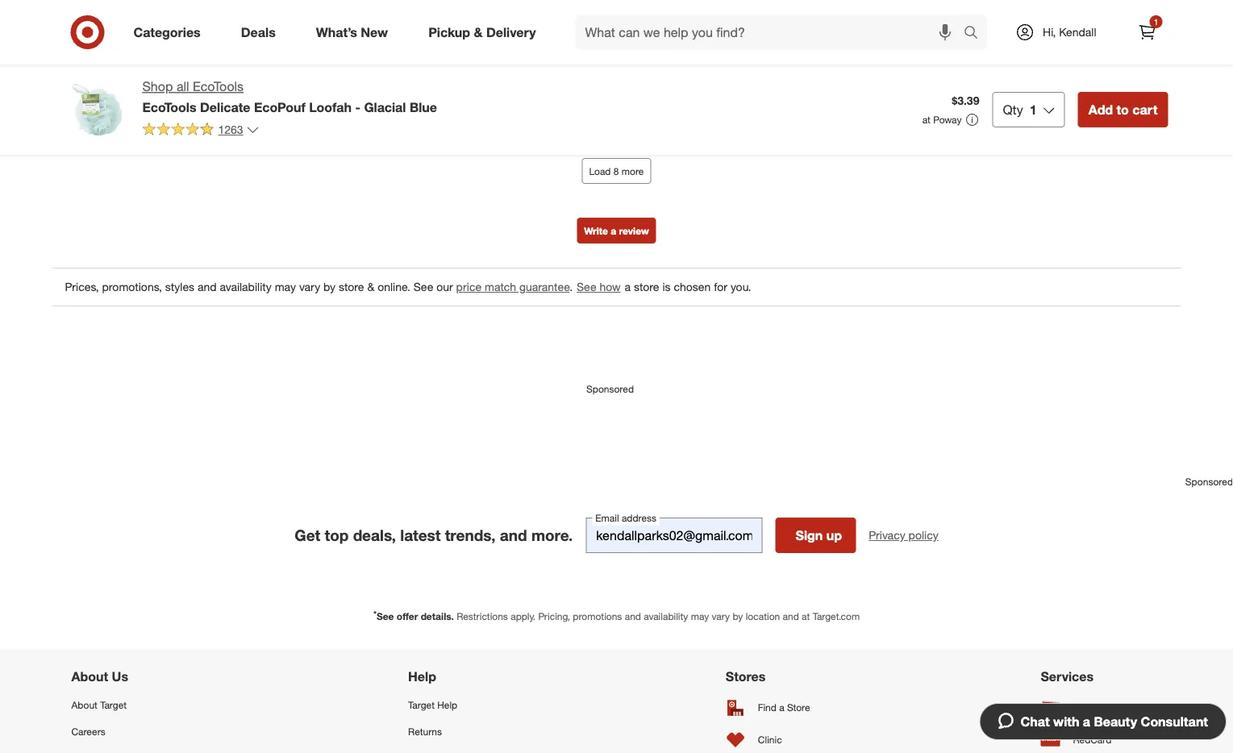 Task type: vqa. For each thing, say whether or not it's contained in the screenshot.
the Rouge within Free shipping * * Exclusions Apply. Not available at Baton Rouge Siegen Check nearby stores
no



Task type: describe. For each thing, give the bounding box(es) containing it.
categories link
[[120, 15, 221, 50]]

what's new
[[316, 24, 388, 40]]

help inside "link"
[[437, 699, 458, 711]]

* see offer details. restrictions apply. pricing, promotions and availability may vary by location and at target.com
[[373, 609, 860, 623]]

image of ecotools delicate ecopouf loofah - glacial blue image
[[65, 77, 129, 142]]

price match guarantee link
[[456, 280, 570, 294]]

1 store from the left
[[339, 280, 364, 294]]

styles
[[165, 280, 194, 294]]

0 vertical spatial &
[[474, 24, 483, 40]]

write a review button
[[577, 218, 656, 243]]

top
[[325, 526, 349, 545]]

may inside the * see offer details. restrictions apply. pricing, promotions and availability may vary by location and at target.com
[[691, 611, 709, 623]]

report review region
[[52, 0, 1181, 412]]

target for target circle
[[1073, 702, 1100, 714]]

see how button
[[576, 278, 622, 296]]

prices,
[[65, 280, 99, 294]]

about for about target
[[71, 699, 97, 711]]

chat with a beauty consultant
[[1021, 714, 1208, 730]]

what's
[[316, 24, 357, 40]]

get
[[295, 526, 320, 545]]

match
[[485, 280, 516, 294]]

delicate
[[200, 99, 250, 115]]

circle
[[1102, 702, 1127, 714]]

a inside 'find a store' link
[[779, 702, 785, 714]]

availability inside report review region
[[220, 280, 272, 294]]

0 horizontal spatial help
[[408, 669, 436, 685]]

write a review
[[584, 225, 649, 237]]

latest
[[400, 526, 441, 545]]

good
[[157, 50, 185, 64]]

services
[[1041, 669, 1094, 685]]

availability inside the * see offer details. restrictions apply. pricing, promotions and availability may vary by location and at target.com
[[644, 611, 688, 623]]

promotions
[[573, 611, 622, 623]]

stores
[[726, 669, 766, 685]]

apply.
[[511, 611, 536, 623]]

a right the how
[[625, 280, 631, 294]]

clinic
[[758, 734, 782, 746]]

about target
[[71, 699, 127, 711]]

ash
[[95, 23, 111, 35]]

and left more.
[[500, 526, 527, 545]]

$3.39
[[952, 94, 980, 108]]

What can we help you find? suggestions appear below search field
[[576, 15, 968, 50]]

consultant
[[1141, 714, 1208, 730]]

out
[[937, 22, 953, 36]]

pricing,
[[538, 611, 570, 623]]

1263
[[218, 122, 243, 137]]

sign
[[796, 528, 823, 543]]

load 8 more
[[589, 165, 644, 177]]

target help
[[408, 699, 458, 711]]

about for about us
[[71, 669, 108, 685]]

guarantee
[[519, 280, 570, 294]]

and inside report review region
[[198, 280, 217, 294]]

*
[[373, 609, 377, 619]]

quality inside quality out of 5
[[937, 5, 975, 20]]

see inside the * see offer details. restrictions apply. pricing, promotions and availability may vary by location and at target.com
[[377, 611, 394, 623]]

did
[[776, 57, 790, 69]]

qty 1
[[1003, 102, 1037, 117]]

1 link
[[1130, 15, 1165, 50]]

days
[[134, 23, 154, 35]]

.
[[570, 280, 573, 294]]

1 horizontal spatial review
[[848, 57, 876, 69]]

search button
[[957, 15, 995, 53]]

ecopouf
[[254, 99, 306, 115]]

what's new link
[[302, 15, 408, 50]]

target circle link
[[1041, 691, 1162, 724]]

delivery
[[486, 24, 536, 40]]

store
[[787, 702, 810, 714]]

this
[[830, 57, 845, 69]]

kendall
[[1059, 25, 1097, 39]]

sponsored inside report review region
[[586, 383, 634, 395]]

to
[[1117, 102, 1129, 117]]

about us
[[71, 669, 128, 685]]

a inside write a review button
[[611, 225, 616, 237]]

1 vertical spatial 1
[[1030, 102, 1037, 117]]

promotions,
[[102, 280, 162, 294]]

privacy
[[869, 528, 906, 543]]

details.
[[421, 611, 454, 623]]

find
[[811, 57, 827, 69]]

add to cart
[[1089, 102, 1158, 117]]

privacy policy link
[[869, 528, 939, 544]]

glacial
[[364, 99, 406, 115]]

1 vertical spatial ecotools
[[142, 99, 196, 115]]

pickup & delivery link
[[415, 15, 556, 50]]

2 store from the left
[[634, 280, 659, 294]]

review inside button
[[1098, 86, 1135, 102]]

super soft!! good quality for the price
[[95, 50, 286, 64]]

deals link
[[227, 15, 296, 50]]

is
[[663, 280, 671, 294]]

find a store link
[[726, 691, 826, 724]]

trends,
[[445, 526, 496, 545]]

online.
[[378, 280, 410, 294]]

blue
[[410, 99, 437, 115]]

and right the location
[[783, 611, 799, 623]]

new
[[361, 24, 388, 40]]

qty
[[1003, 102, 1023, 117]]

0 horizontal spatial for
[[225, 50, 238, 64]]

report review button
[[1055, 85, 1135, 103]]



Task type: locate. For each thing, give the bounding box(es) containing it.
privacy policy
[[869, 528, 939, 543]]

1 horizontal spatial by
[[733, 611, 743, 623]]

redcard link
[[1041, 724, 1162, 753]]

prices, promotions, styles and availability may vary by store & online. see our price match guarantee . see how a store is chosen for you.
[[65, 280, 751, 294]]

and right 'promotions'
[[625, 611, 641, 623]]

careers link
[[71, 718, 193, 745]]

ecotools down shop on the left of the page
[[142, 99, 196, 115]]

0 horizontal spatial by
[[323, 280, 336, 294]]

0 vertical spatial price
[[261, 50, 286, 64]]

0 vertical spatial availability
[[220, 280, 272, 294]]

2 horizontal spatial review
[[1098, 86, 1135, 102]]

1 horizontal spatial quality
[[937, 5, 975, 20]]

get top deals, latest trends, and more.
[[295, 526, 573, 545]]

returns link
[[408, 718, 511, 745]]

may
[[275, 280, 296, 294], [691, 611, 709, 623]]

at left poway
[[923, 114, 931, 126]]

for left you.
[[714, 280, 728, 294]]

target up returns
[[408, 699, 435, 711]]

up
[[827, 528, 842, 543]]

1 right kendall
[[1154, 17, 1159, 27]]

& right pickup
[[474, 24, 483, 40]]

shop all ecotools ecotools delicate ecopouf loofah - glacial blue
[[142, 79, 437, 115]]

may inside report review region
[[275, 280, 296, 294]]

pickup
[[428, 24, 470, 40]]

chat
[[1021, 714, 1050, 730]]

value
[[816, 5, 845, 20]]

1 vertical spatial help
[[437, 699, 458, 711]]

a inside chat with a beauty consultant button
[[1083, 714, 1091, 730]]

at inside the * see offer details. restrictions apply. pricing, promotions and availability may vary by location and at target.com
[[802, 611, 810, 623]]

with
[[1054, 714, 1080, 730]]

the
[[241, 50, 257, 64]]

add to cart button
[[1078, 92, 1168, 127]]

search
[[957, 26, 995, 42]]

about up 'careers'
[[71, 699, 97, 711]]

cart
[[1133, 102, 1158, 117]]

1 horizontal spatial 1
[[1154, 17, 1159, 27]]

2 about from the top
[[71, 699, 97, 711]]

1 vertical spatial by
[[733, 611, 743, 623]]

deals
[[241, 24, 276, 40]]

find a store
[[758, 702, 810, 714]]

by inside report review region
[[323, 280, 336, 294]]

help up returns link
[[437, 699, 458, 711]]

how
[[600, 280, 621, 294]]

redcard
[[1073, 734, 1112, 746]]

0 horizontal spatial at
[[802, 611, 810, 623]]

a right write
[[611, 225, 616, 237]]

0 horizontal spatial may
[[275, 280, 296, 294]]

availability right 'promotions'
[[644, 611, 688, 623]]

1 vertical spatial quality
[[188, 50, 222, 64]]

1 horizontal spatial price
[[456, 280, 482, 294]]

& inside report review region
[[367, 280, 374, 294]]

target for target help
[[408, 699, 435, 711]]

1 inside 1 'link'
[[1154, 17, 1159, 27]]

clinic link
[[726, 724, 826, 753]]

see left the our
[[414, 280, 433, 294]]

1 horizontal spatial see
[[414, 280, 433, 294]]

about up 'about target'
[[71, 669, 108, 685]]

shop
[[142, 79, 173, 94]]

did you find this review helpful?
[[776, 57, 913, 69]]

1 right qty
[[1030, 102, 1037, 117]]

find
[[758, 702, 777, 714]]

1 vertical spatial availability
[[644, 611, 688, 623]]

see left offer
[[377, 611, 394, 623]]

beauty
[[1094, 714, 1137, 730]]

2 vertical spatial review
[[619, 225, 649, 237]]

vary inside the * see offer details. restrictions apply. pricing, promotions and availability may vary by location and at target.com
[[712, 611, 730, 623]]

target inside "link"
[[408, 699, 435, 711]]

0 vertical spatial sponsored
[[586, 383, 634, 395]]

chat with a beauty consultant button
[[980, 703, 1227, 740]]

0 vertical spatial vary
[[299, 280, 320, 294]]

& left online.
[[367, 280, 374, 294]]

quality up of at the right top of page
[[937, 5, 975, 20]]

0 horizontal spatial sponsored
[[586, 383, 634, 395]]

help up the target help
[[408, 669, 436, 685]]

policy
[[909, 528, 939, 543]]

0 horizontal spatial price
[[261, 50, 286, 64]]

our
[[437, 280, 453, 294]]

categories
[[133, 24, 201, 40]]

add
[[1089, 102, 1113, 117]]

verified
[[178, 23, 210, 35]]

2 horizontal spatial target
[[1073, 702, 1100, 714]]

vary inside report review region
[[299, 280, 320, 294]]

1 horizontal spatial &
[[474, 24, 483, 40]]

1 vertical spatial sponsored
[[1186, 476, 1233, 488]]

1
[[1154, 17, 1159, 27], [1030, 102, 1037, 117]]

target
[[100, 699, 127, 711], [408, 699, 435, 711], [1073, 702, 1100, 714]]

about target link
[[71, 691, 193, 718]]

,
[[173, 23, 175, 35]]

1 vertical spatial may
[[691, 611, 709, 623]]

1 horizontal spatial help
[[437, 699, 458, 711]]

1 vertical spatial vary
[[712, 611, 730, 623]]

0 vertical spatial help
[[408, 669, 436, 685]]

1 vertical spatial review
[[1098, 86, 1135, 102]]

1 vertical spatial about
[[71, 699, 97, 711]]

0 horizontal spatial review
[[619, 225, 649, 237]]

ago
[[157, 23, 173, 35]]

2 horizontal spatial see
[[577, 280, 597, 294]]

0 vertical spatial ecotools
[[193, 79, 244, 94]]

1 vertical spatial at
[[802, 611, 810, 623]]

poway
[[933, 114, 962, 126]]

0 horizontal spatial 1
[[1030, 102, 1037, 117]]

ecotools up delicate
[[193, 79, 244, 94]]

0 vertical spatial by
[[323, 280, 336, 294]]

0 vertical spatial about
[[71, 669, 108, 685]]

0 vertical spatial 1
[[1154, 17, 1159, 27]]

0 horizontal spatial vary
[[299, 280, 320, 294]]

for
[[225, 50, 238, 64], [714, 280, 728, 294]]

purchaser
[[213, 23, 257, 35]]

location
[[746, 611, 780, 623]]

target help link
[[408, 691, 511, 718]]

0 horizontal spatial availability
[[220, 280, 272, 294]]

availability right styles
[[220, 280, 272, 294]]

returns
[[408, 725, 442, 738]]

target down us on the bottom left of page
[[100, 699, 127, 711]]

review inside button
[[619, 225, 649, 237]]

at left target.com
[[802, 611, 810, 623]]

price right the our
[[456, 280, 482, 294]]

store left the is
[[634, 280, 659, 294]]

target up with
[[1073, 702, 1100, 714]]

0 horizontal spatial &
[[367, 280, 374, 294]]

review right this
[[848, 57, 876, 69]]

quality down verified
[[188, 50, 222, 64]]

1 horizontal spatial for
[[714, 280, 728, 294]]

1 horizontal spatial availability
[[644, 611, 688, 623]]

0 horizontal spatial store
[[339, 280, 364, 294]]

0 vertical spatial review
[[848, 57, 876, 69]]

chosen
[[674, 280, 711, 294]]

0 horizontal spatial quality
[[188, 50, 222, 64]]

1 horizontal spatial at
[[923, 114, 931, 126]]

-
[[355, 99, 361, 115]]

0 horizontal spatial target
[[100, 699, 127, 711]]

8
[[614, 165, 619, 177]]

price
[[261, 50, 286, 64], [456, 280, 482, 294]]

1263 link
[[142, 122, 259, 140]]

more
[[622, 165, 644, 177]]

review up to
[[1098, 86, 1135, 102]]

1 horizontal spatial target
[[408, 699, 435, 711]]

1 horizontal spatial vary
[[712, 611, 730, 623]]

0 horizontal spatial see
[[377, 611, 394, 623]]

a up the redcard
[[1083, 714, 1091, 730]]

review right write
[[619, 225, 649, 237]]

you
[[793, 57, 809, 69]]

pickup & delivery
[[428, 24, 536, 40]]

1 horizontal spatial sponsored
[[1186, 476, 1233, 488]]

a
[[611, 225, 616, 237], [625, 280, 631, 294], [779, 702, 785, 714], [1083, 714, 1091, 730]]

see right .
[[577, 280, 597, 294]]

at
[[923, 114, 931, 126], [802, 611, 810, 623]]

a right find
[[779, 702, 785, 714]]

1 vertical spatial price
[[456, 280, 482, 294]]

us
[[112, 669, 128, 685]]

by inside the * see offer details. restrictions apply. pricing, promotions and availability may vary by location and at target.com
[[733, 611, 743, 623]]

careers
[[71, 725, 105, 738]]

price right the the on the left top of page
[[261, 50, 286, 64]]

write
[[584, 225, 608, 237]]

1 vertical spatial for
[[714, 280, 728, 294]]

store left online.
[[339, 280, 364, 294]]

1 about from the top
[[71, 669, 108, 685]]

soft!!
[[128, 50, 154, 64]]

1 horizontal spatial may
[[691, 611, 709, 623]]

store
[[339, 280, 364, 294], [634, 280, 659, 294]]

vary
[[299, 280, 320, 294], [712, 611, 730, 623]]

0 vertical spatial at
[[923, 114, 931, 126]]

deals,
[[353, 526, 396, 545]]

for left the the on the left top of page
[[225, 50, 238, 64]]

1 vertical spatial &
[[367, 280, 374, 294]]

22 days ago , verified purchaser
[[120, 23, 257, 35]]

restrictions
[[457, 611, 508, 623]]

by left the location
[[733, 611, 743, 623]]

ecotools
[[193, 79, 244, 94], [142, 99, 196, 115]]

0 vertical spatial for
[[225, 50, 238, 64]]

and right styles
[[198, 280, 217, 294]]

0 vertical spatial quality
[[937, 5, 975, 20]]

you.
[[731, 280, 751, 294]]

None text field
[[586, 518, 762, 553]]

0 vertical spatial may
[[275, 280, 296, 294]]

helpful?
[[879, 57, 913, 69]]

by left online.
[[323, 280, 336, 294]]

hi,
[[1043, 25, 1056, 39]]

1 horizontal spatial store
[[634, 280, 659, 294]]



